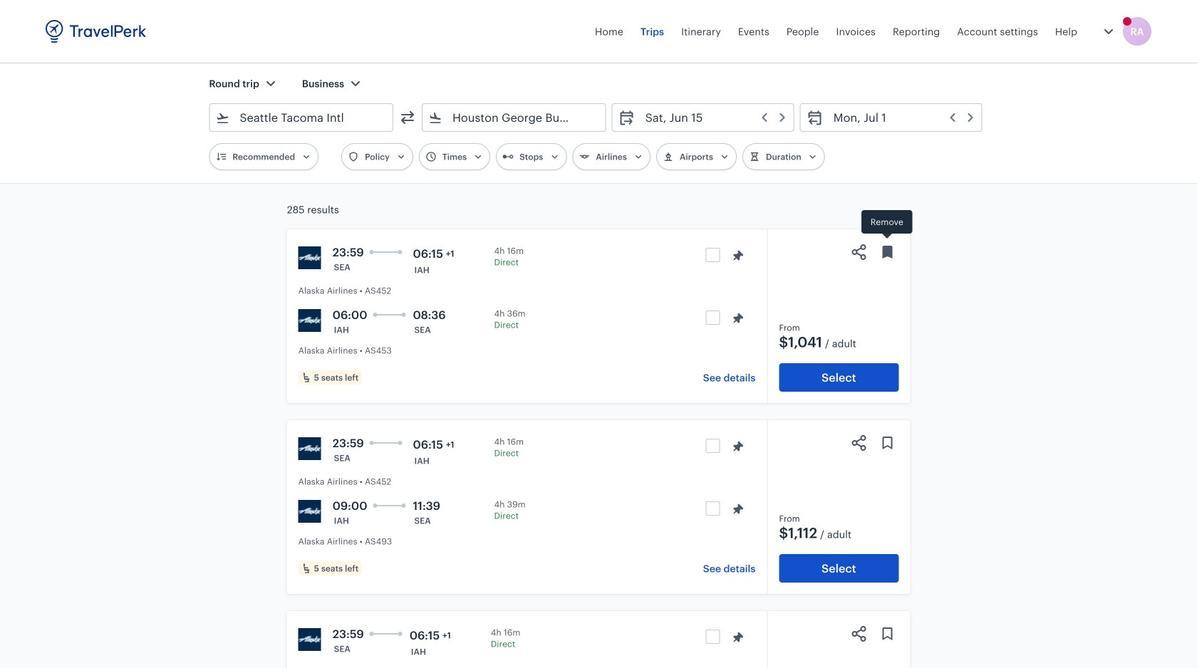 Task type: describe. For each thing, give the bounding box(es) containing it.
1 alaska airlines image from the top
[[299, 309, 321, 332]]

Return field
[[824, 106, 977, 129]]

2 alaska airlines image from the top
[[299, 438, 321, 461]]

3 alaska airlines image from the top
[[299, 501, 321, 523]]

To search field
[[443, 106, 587, 129]]



Task type: vqa. For each thing, say whether or not it's contained in the screenshot.
the Add first traveler search box
no



Task type: locate. For each thing, give the bounding box(es) containing it.
alaska airlines image
[[299, 309, 321, 332], [299, 438, 321, 461], [299, 501, 321, 523], [299, 629, 321, 652]]

4 alaska airlines image from the top
[[299, 629, 321, 652]]

tooltip
[[862, 210, 913, 241]]

Depart field
[[636, 106, 788, 129]]

From search field
[[230, 106, 374, 129]]

alaska airlines image
[[299, 247, 321, 270]]



